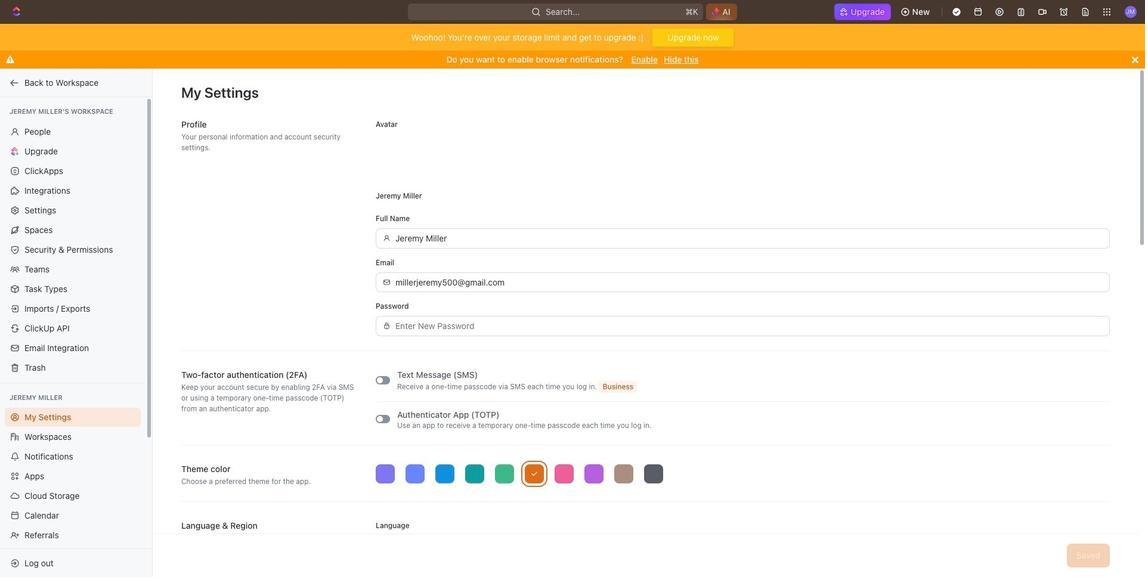 Task type: describe. For each thing, give the bounding box(es) containing it.
8 option from the left
[[584, 464, 604, 483]]

10 option from the left
[[644, 464, 663, 483]]

6 option from the left
[[525, 464, 544, 483]]

5 option from the left
[[495, 464, 514, 483]]

Enter Email text field
[[395, 273, 1103, 292]]

4 option from the left
[[465, 464, 484, 483]]

1 option from the left
[[376, 464, 395, 483]]

2 option from the left
[[406, 464, 425, 483]]



Task type: vqa. For each thing, say whether or not it's contained in the screenshot.
the middle Agency Management
no



Task type: locate. For each thing, give the bounding box(es) containing it.
Enter Username text field
[[395, 229, 1103, 248]]

option
[[376, 464, 395, 483], [406, 464, 425, 483], [435, 464, 454, 483], [465, 464, 484, 483], [495, 464, 514, 483], [525, 464, 544, 483], [555, 464, 574, 483], [584, 464, 604, 483], [614, 464, 633, 483], [644, 464, 663, 483]]

available on business plans or higher element
[[599, 381, 637, 393]]

Enter New Password text field
[[395, 317, 1103, 335]]

9 option from the left
[[614, 464, 633, 483]]

3 option from the left
[[435, 464, 454, 483]]

list box
[[376, 464, 1110, 483]]

7 option from the left
[[555, 464, 574, 483]]



